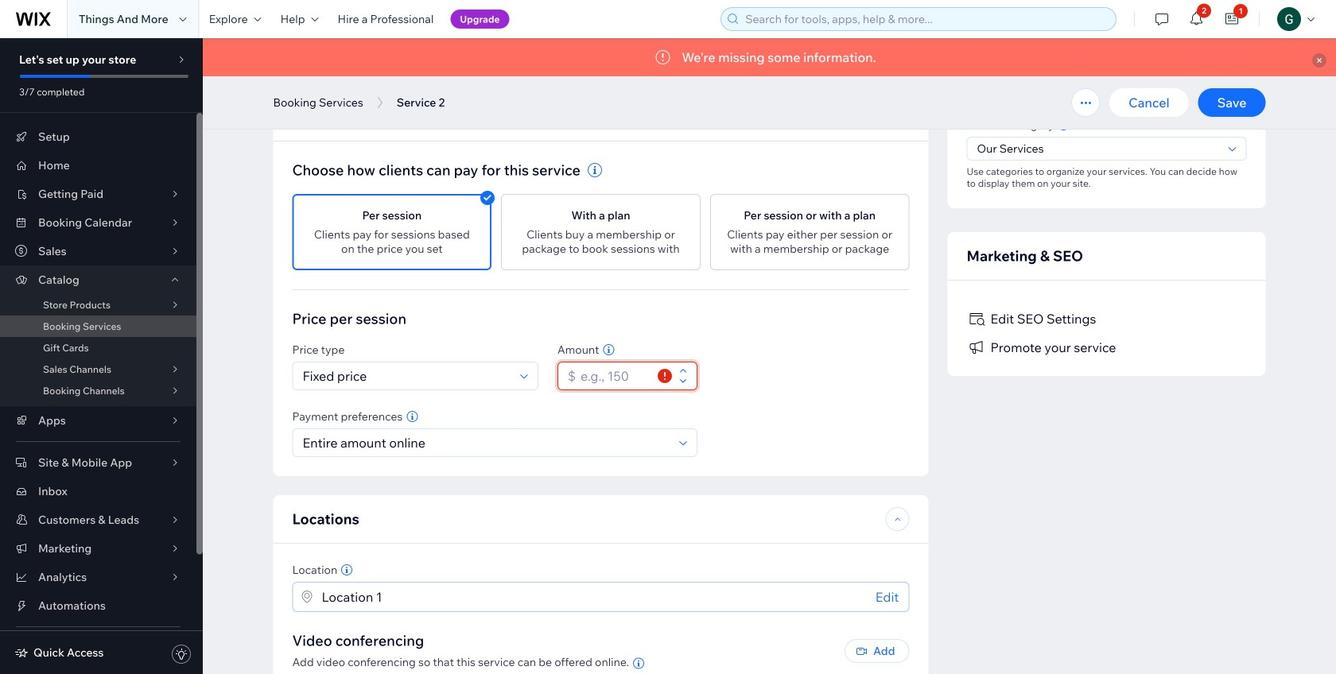 Task type: describe. For each thing, give the bounding box(es) containing it.
Search for tools, apps, help & more... field
[[741, 8, 1111, 30]]

Select an option field
[[972, 138, 1224, 160]]

sidebar element
[[0, 38, 203, 674]]



Task type: vqa. For each thing, say whether or not it's contained in the screenshot.
search for tools, apps, help & more... Field
yes



Task type: locate. For each thing, give the bounding box(es) containing it.
None field
[[298, 363, 515, 390], [298, 429, 674, 456], [298, 363, 515, 390], [298, 429, 674, 456]]

e.g., 150 text field
[[576, 363, 653, 390]]

alert
[[203, 38, 1336, 76], [203, 38, 1336, 76]]



